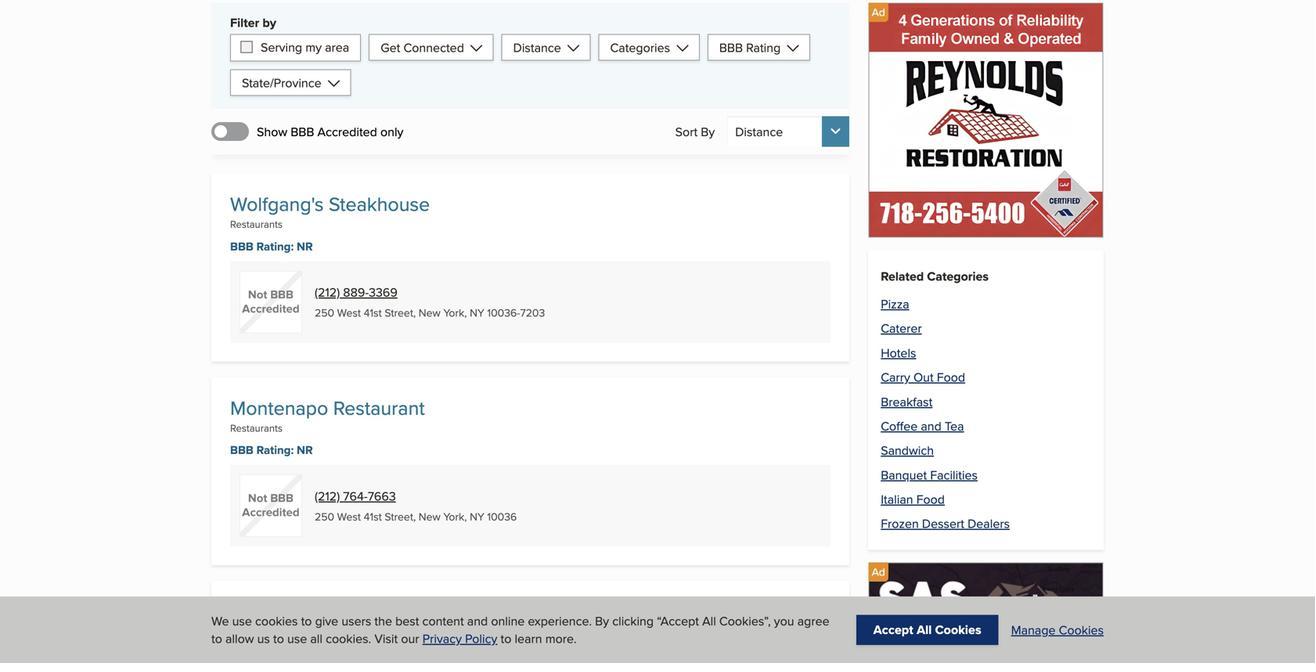 Task type: locate. For each thing, give the bounding box(es) containing it.
new for restaurant
[[419, 509, 441, 524]]

0 horizontal spatial distance
[[513, 38, 561, 56]]

2 ad link from the top
[[869, 563, 889, 582]]

0 vertical spatial york,
[[444, 305, 467, 321]]

my
[[306, 38, 322, 56]]

1 vertical spatial york,
[[444, 509, 467, 524]]

street
[[385, 305, 413, 321], [385, 509, 413, 524]]

250 for montenapo
[[315, 509, 334, 524]]

1 vertical spatial 41st
[[364, 509, 382, 524]]

1 (212) from the top
[[315, 283, 340, 301]]

(212) left "889-"
[[315, 283, 340, 301]]

bbb down wolfgang's
[[230, 238, 254, 255]]

2 west from the top
[[337, 509, 361, 524]]

2 vertical spatial restaurants
[[230, 625, 283, 639]]

2 250 from the top
[[315, 509, 334, 524]]

use right we
[[232, 612, 252, 630]]

by inside the we use cookies to give users the best content and online experience. by clicking "accept all cookies", you agree to allow us to use all cookies. visit our
[[595, 612, 609, 630]]

nr down 'wolfgang's steakhouse' link
[[297, 238, 313, 255]]

bbb left rating
[[719, 38, 743, 56]]

2 nr from the top
[[297, 442, 313, 459]]

accredited
[[318, 123, 377, 141]]

cookies right manage at right bottom
[[1059, 621, 1104, 639]]

new inside (212) 764-7663 250 west 41st street , new york, ny 10036
[[419, 509, 441, 524]]

0 vertical spatial new
[[419, 305, 441, 321]]

coffee
[[881, 417, 918, 435]]

41st inside (212) 889-3369 250 west 41st street , new york, ny 10036-7203
[[364, 305, 382, 321]]

nr inside montenapo restaurant restaurants bbb rating: nr
[[297, 442, 313, 459]]

italian food link
[[881, 490, 945, 508]]

restaurants inside 'wolfgang's steakhouse restaurants bbb rating: nr'
[[230, 217, 283, 232]]

1 horizontal spatial by
[[701, 123, 715, 141]]

41st down 3369
[[364, 305, 382, 321]]

764-
[[343, 487, 368, 505]]

1 vertical spatial ad link
[[869, 563, 889, 582]]

and left tea
[[921, 417, 942, 435]]

0 horizontal spatial all
[[702, 612, 716, 630]]

0 vertical spatial ny
[[470, 305, 485, 321]]

sort by
[[676, 123, 715, 141]]

ny for steakhouse
[[470, 305, 485, 321]]

rating:
[[257, 238, 294, 255], [257, 442, 294, 459]]

1 street from the top
[[385, 305, 413, 321]]

ny inside (212) 764-7663 250 west 41st street , new york, ny 10036
[[470, 509, 485, 524]]

facilities
[[931, 466, 978, 484]]

food right out
[[937, 368, 966, 386]]

0 vertical spatial ad link
[[869, 3, 889, 22]]

1 vertical spatial and
[[467, 612, 488, 630]]

bbb inside 'wolfgang's steakhouse restaurants bbb rating: nr'
[[230, 238, 254, 255]]

2 street from the top
[[385, 509, 413, 524]]

sandwich link
[[881, 441, 934, 459]]

york, left the 10036
[[444, 509, 467, 524]]

(212)
[[315, 283, 340, 301], [315, 487, 340, 505]]

york,
[[444, 305, 467, 321], [444, 509, 467, 524]]

cookies.
[[326, 630, 371, 648]]

online
[[491, 612, 525, 630]]

york, for wolfgang's steakhouse
[[444, 305, 467, 321]]

1 vertical spatial (212)
[[315, 487, 340, 505]]

Sort By button
[[728, 116, 850, 147]]

hotels link
[[881, 344, 917, 362]]

and
[[921, 417, 942, 435], [467, 612, 488, 630]]

2 41st from the top
[[364, 509, 382, 524]]

, inside (212) 764-7663 250 west 41st street , new york, ny 10036
[[413, 509, 416, 524]]

all right accept
[[917, 620, 932, 639]]

to
[[301, 612, 312, 630], [211, 630, 222, 648], [273, 630, 284, 648], [501, 630, 512, 648]]

distance inside filter by element
[[513, 38, 561, 56]]

use left all
[[287, 630, 307, 648]]

rating: inside montenapo restaurant restaurants bbb rating: nr
[[257, 442, 294, 459]]

carry out food link
[[881, 368, 966, 386]]

250 down (212) 889-3369 link
[[315, 305, 334, 321]]

10036-
[[487, 305, 520, 321]]

fresh
[[299, 598, 347, 625]]

1 horizontal spatial distance
[[735, 123, 783, 141]]

1 vertical spatial ,
[[413, 509, 416, 524]]

1 250 from the top
[[315, 305, 334, 321]]

ad link for reynolds restoration image
[[869, 3, 889, 22]]

accept all cookies button
[[856, 615, 999, 645]]

pizza caterer hotels carry out food breakfast coffee and tea sandwich banquet facilities italian food frozen dessert dealers
[[881, 295, 1010, 533]]

cookies
[[255, 612, 298, 630]]

ny
[[470, 305, 485, 321], [470, 509, 485, 524]]

accept all cookies
[[874, 620, 982, 639]]

accept
[[874, 620, 914, 639]]

new
[[419, 305, 441, 321], [419, 509, 441, 524]]

related
[[881, 267, 924, 285]]

by
[[701, 123, 715, 141], [595, 612, 609, 630]]

1 vertical spatial restaurants
[[230, 421, 283, 435]]

coffee and tea link
[[881, 417, 964, 435]]

distance inside the sort by button
[[735, 123, 783, 141]]

york, left 10036-
[[444, 305, 467, 321]]

1 horizontal spatial categories
[[927, 267, 989, 285]]

bbb
[[719, 38, 743, 56], [291, 123, 314, 141], [230, 238, 254, 255], [230, 442, 254, 459]]

by left clicking
[[595, 612, 609, 630]]

2 , from the top
[[413, 509, 416, 524]]

1 vertical spatial not bbb accredited image
[[240, 475, 302, 537]]

out
[[914, 368, 934, 386]]

1 horizontal spatial and
[[921, 417, 942, 435]]

0 vertical spatial 250
[[315, 305, 334, 321]]

bbb inside montenapo restaurant restaurants bbb rating: nr
[[230, 442, 254, 459]]

york, inside (212) 889-3369 250 west 41st street , new york, ny 10036-7203
[[444, 305, 467, 321]]

0 horizontal spatial cookies
[[935, 620, 982, 639]]

0 vertical spatial street
[[385, 305, 413, 321]]

west down "889-"
[[337, 305, 361, 321]]

give
[[315, 612, 338, 630]]

0 horizontal spatial and
[[467, 612, 488, 630]]

nr inside 'wolfgang's steakhouse restaurants bbb rating: nr'
[[297, 238, 313, 255]]

2 ad from the top
[[872, 564, 886, 580]]

1 ny from the top
[[470, 305, 485, 321]]

wolfgang's
[[230, 190, 324, 218]]

rating: down wolfgang's
[[257, 238, 294, 255]]

west down (212) 764-7663 link at the bottom of page
[[337, 509, 361, 524]]

all inside the we use cookies to give users the best content and online experience. by clicking "accept all cookies", you agree to allow us to use all cookies. visit our
[[702, 612, 716, 630]]

(212) inside (212) 764-7663 250 west 41st street , new york, ny 10036
[[315, 487, 340, 505]]

food
[[937, 368, 966, 386], [917, 490, 945, 508]]

new left 10036-
[[419, 305, 441, 321]]

1 vertical spatial street
[[385, 509, 413, 524]]

250 inside (212) 889-3369 250 west 41st street , new york, ny 10036-7203
[[315, 305, 334, 321]]

0 vertical spatial 41st
[[364, 305, 382, 321]]

related categories
[[881, 267, 989, 285]]

41st down 7663
[[364, 509, 382, 524]]

ny inside (212) 889-3369 250 west 41st street , new york, ny 10036-7203
[[470, 305, 485, 321]]

tea
[[945, 417, 964, 435]]

manage cookies
[[1011, 621, 1104, 639]]

0 vertical spatial west
[[337, 305, 361, 321]]

privacy
[[423, 630, 462, 648]]

west inside (212) 889-3369 250 west 41st street , new york, ny 10036-7203
[[337, 305, 361, 321]]

1 ad link from the top
[[869, 3, 889, 22]]

york, for montenapo restaurant
[[444, 509, 467, 524]]

1 vertical spatial ad
[[872, 564, 886, 580]]

rating: for montenapo
[[257, 442, 294, 459]]

0 vertical spatial and
[[921, 417, 942, 435]]

0 vertical spatial (212)
[[315, 283, 340, 301]]

pizza
[[881, 295, 910, 313]]

nr for montenapo
[[297, 442, 313, 459]]

frozen dessert dealers link
[[881, 515, 1010, 533]]

1 vertical spatial new
[[419, 509, 441, 524]]

1 west from the top
[[337, 305, 361, 321]]

carry
[[881, 368, 911, 386]]

ny left 10036-
[[470, 305, 485, 321]]

steakhouse
[[329, 190, 430, 218]]

breakfast link
[[881, 393, 933, 411]]

street down 3369
[[385, 305, 413, 321]]

rating: down "montenapo" on the left of page
[[257, 442, 294, 459]]

(212) left 764-
[[315, 487, 340, 505]]

1 vertical spatial ny
[[470, 509, 485, 524]]

chevys fresh mex mexican restaurants
[[230, 598, 463, 639]]

0 horizontal spatial use
[[232, 612, 252, 630]]

reynolds restoration image
[[869, 3, 1104, 237]]

0 vertical spatial nr
[[297, 238, 313, 255]]

all right "accept
[[702, 612, 716, 630]]

1 ad from the top
[[872, 4, 886, 20]]

west for steakhouse
[[337, 305, 361, 321]]

0 vertical spatial categories
[[610, 38, 670, 56]]

2 ny from the top
[[470, 509, 485, 524]]

street down 7663
[[385, 509, 413, 524]]

allow
[[226, 630, 254, 648]]

2 restaurants from the top
[[230, 421, 283, 435]]

1 horizontal spatial use
[[287, 630, 307, 648]]

ny left the 10036
[[470, 509, 485, 524]]

to left the allow at bottom
[[211, 630, 222, 648]]

distance
[[513, 38, 561, 56], [735, 123, 783, 141]]

,
[[413, 305, 416, 321], [413, 509, 416, 524]]

0 vertical spatial rating:
[[257, 238, 294, 255]]

bbb down "montenapo" on the left of page
[[230, 442, 254, 459]]

1 vertical spatial west
[[337, 509, 361, 524]]

2 new from the top
[[419, 509, 441, 524]]

bbb inside button
[[291, 123, 314, 141]]

1 vertical spatial by
[[595, 612, 609, 630]]

1 cookies from the left
[[935, 620, 982, 639]]

street inside (212) 889-3369 250 west 41st street , new york, ny 10036-7203
[[385, 305, 413, 321]]

york, inside (212) 764-7663 250 west 41st street , new york, ny 10036
[[444, 509, 467, 524]]

0 vertical spatial distance
[[513, 38, 561, 56]]

1 not bbb accredited image from the top
[[240, 271, 302, 334]]

1 restaurants from the top
[[230, 217, 283, 232]]

not bbb accredited image
[[240, 271, 302, 334], [240, 475, 302, 537]]

1 41st from the top
[[364, 305, 382, 321]]

3 restaurants from the top
[[230, 625, 283, 639]]

cookies right accept
[[935, 620, 982, 639]]

1 vertical spatial distance
[[735, 123, 783, 141]]

2 rating: from the top
[[257, 442, 294, 459]]

0 vertical spatial restaurants
[[230, 217, 283, 232]]

2 (212) from the top
[[315, 487, 340, 505]]

use
[[232, 612, 252, 630], [287, 630, 307, 648]]

new inside (212) 889-3369 250 west 41st street , new york, ny 10036-7203
[[419, 305, 441, 321]]

all
[[310, 630, 323, 648]]

ad link for sas roofing ad image
[[869, 563, 889, 582]]

0 horizontal spatial by
[[595, 612, 609, 630]]

rating: inside 'wolfgang's steakhouse restaurants bbb rating: nr'
[[257, 238, 294, 255]]

1 vertical spatial 250
[[315, 509, 334, 524]]

2 york, from the top
[[444, 509, 467, 524]]

1 nr from the top
[[297, 238, 313, 255]]

1 vertical spatial nr
[[297, 442, 313, 459]]

all inside button
[[917, 620, 932, 639]]

food down banquet facilities link
[[917, 490, 945, 508]]

street inside (212) 764-7663 250 west 41st street , new york, ny 10036
[[385, 509, 413, 524]]

, inside (212) 889-3369 250 west 41st street , new york, ny 10036-7203
[[413, 305, 416, 321]]

serving my area
[[261, 38, 349, 56]]

250 for wolfgang's
[[315, 305, 334, 321]]

restaurants for montenapo restaurant
[[230, 421, 283, 435]]

restaurants inside montenapo restaurant restaurants bbb rating: nr
[[230, 421, 283, 435]]

(212) 889-3369 250 west 41st street , new york, ny 10036-7203
[[315, 283, 545, 321]]

new left the 10036
[[419, 509, 441, 524]]

0 horizontal spatial categories
[[610, 38, 670, 56]]

(212) for wolfgang's
[[315, 283, 340, 301]]

show bbb accredited only button
[[211, 121, 404, 142]]

1 york, from the top
[[444, 305, 467, 321]]

250 inside (212) 764-7663 250 west 41st street , new york, ny 10036
[[315, 509, 334, 524]]

privacy policy to learn more.
[[423, 630, 577, 648]]

west
[[337, 305, 361, 321], [337, 509, 361, 524]]

250 down (212) 764-7663 link at the bottom of page
[[315, 509, 334, 524]]

1 horizontal spatial all
[[917, 620, 932, 639]]

1 , from the top
[[413, 305, 416, 321]]

0 vertical spatial not bbb accredited image
[[240, 271, 302, 334]]

and left online
[[467, 612, 488, 630]]

10036
[[487, 509, 517, 524]]

nr
[[297, 238, 313, 255], [297, 442, 313, 459]]

41st inside (212) 764-7663 250 west 41st street , new york, ny 10036
[[364, 509, 382, 524]]

1 rating: from the top
[[257, 238, 294, 255]]

ad
[[872, 4, 886, 20], [872, 564, 886, 580]]

1 new from the top
[[419, 305, 441, 321]]

bbb right show
[[291, 123, 314, 141]]

1 horizontal spatial cookies
[[1059, 621, 1104, 639]]

0 vertical spatial ad
[[872, 4, 886, 20]]

ad link
[[869, 3, 889, 22], [869, 563, 889, 582]]

restaurants for wolfgang's steakhouse
[[230, 217, 283, 232]]

rating
[[746, 38, 781, 56]]

1 vertical spatial rating:
[[257, 442, 294, 459]]

by right sort
[[701, 123, 715, 141]]

west inside (212) 764-7663 250 west 41st street , new york, ny 10036
[[337, 509, 361, 524]]

0 vertical spatial ,
[[413, 305, 416, 321]]

montenapo
[[230, 394, 328, 422]]

, for steakhouse
[[413, 305, 416, 321]]

(212) inside (212) 889-3369 250 west 41st street , new york, ny 10036-7203
[[315, 283, 340, 301]]

nr down 'montenapo restaurant' link
[[297, 442, 313, 459]]

sort
[[676, 123, 698, 141]]

all
[[702, 612, 716, 630], [917, 620, 932, 639]]

2 not bbb accredited image from the top
[[240, 475, 302, 537]]

cookies
[[935, 620, 982, 639], [1059, 621, 1104, 639]]



Task type: describe. For each thing, give the bounding box(es) containing it.
privacy policy link
[[423, 630, 498, 648]]

users
[[342, 612, 371, 630]]

visit
[[375, 630, 398, 648]]

us
[[257, 630, 270, 648]]

rating: for wolfgang's
[[257, 238, 294, 255]]

learn
[[515, 630, 542, 648]]

not bbb accredited image for montenapo restaurant
[[240, 475, 302, 537]]

italian
[[881, 490, 913, 508]]

pizza link
[[881, 295, 910, 313]]

hotels
[[881, 344, 917, 362]]

ny for restaurant
[[470, 509, 485, 524]]

more.
[[546, 630, 577, 648]]

(212) for montenapo
[[315, 487, 340, 505]]

filter by
[[230, 13, 276, 32]]

banquet facilities link
[[881, 466, 978, 484]]

(212) 764-7663 250 west 41st street , new york, ny 10036
[[315, 487, 517, 524]]

cookies",
[[720, 612, 771, 630]]

show
[[257, 123, 287, 141]]

street for steakhouse
[[385, 305, 413, 321]]

wolfgang's steakhouse link
[[230, 190, 430, 218]]

(212) 764-7663 link
[[315, 487, 396, 505]]

41st for steakhouse
[[364, 305, 382, 321]]

breakfast
[[881, 393, 933, 411]]

7203
[[520, 305, 545, 321]]

banquet
[[881, 466, 927, 484]]

889-
[[343, 283, 369, 301]]

experience.
[[528, 612, 592, 630]]

montenapo restaurant link
[[230, 394, 425, 422]]

caterer
[[881, 319, 922, 337]]

0 vertical spatial by
[[701, 123, 715, 141]]

categories inside filter by element
[[610, 38, 670, 56]]

content
[[422, 612, 464, 630]]

chevys fresh mex mexican link
[[230, 598, 463, 625]]

to left give
[[301, 612, 312, 630]]

to right us
[[273, 630, 284, 648]]

sandwich
[[881, 441, 934, 459]]

restaurants inside chevys fresh mex mexican restaurants
[[230, 625, 283, 639]]

and inside the we use cookies to give users the best content and online experience. by clicking "accept all cookies", you agree to allow us to use all cookies. visit our
[[467, 612, 488, 630]]

wolfgang's steakhouse restaurants bbb rating: nr
[[230, 190, 430, 255]]

"accept
[[657, 612, 699, 630]]

our
[[401, 630, 419, 648]]

, for restaurant
[[413, 509, 416, 524]]

0 vertical spatial food
[[937, 368, 966, 386]]

filter by element
[[211, 3, 850, 108]]

by
[[263, 13, 276, 32]]

2 cookies from the left
[[1059, 621, 1104, 639]]

mex
[[352, 598, 388, 625]]

ad for sas roofing ad image
[[872, 564, 886, 580]]

you
[[774, 612, 794, 630]]

1 vertical spatial categories
[[927, 267, 989, 285]]

get connected
[[381, 38, 464, 56]]

caterer link
[[881, 319, 922, 337]]

(212) 889-3369 link
[[315, 283, 398, 301]]

serving
[[261, 38, 302, 56]]

chevys
[[230, 598, 294, 625]]

cookies inside button
[[935, 620, 982, 639]]

agree
[[798, 612, 830, 630]]

we use cookies to give users the best content and online experience. by clicking "accept all cookies", you agree to allow us to use all cookies. visit our
[[211, 612, 830, 648]]

not bbb accredited image for wolfgang's steakhouse
[[240, 271, 302, 334]]

area
[[325, 38, 349, 56]]

show bbb accredited only
[[257, 123, 404, 141]]

sas roofing ad image
[[869, 563, 1104, 663]]

policy
[[465, 630, 498, 648]]

to left "learn"
[[501, 630, 512, 648]]

best
[[395, 612, 419, 630]]

ad for reynolds restoration image
[[872, 4, 886, 20]]

and inside pizza caterer hotels carry out food breakfast coffee and tea sandwich banquet facilities italian food frozen dessert dealers
[[921, 417, 942, 435]]

we
[[211, 612, 229, 630]]

1 vertical spatial food
[[917, 490, 945, 508]]

bbb rating
[[719, 38, 781, 56]]

street for restaurant
[[385, 509, 413, 524]]

new for steakhouse
[[419, 305, 441, 321]]

nr for wolfgang's
[[297, 238, 313, 255]]

the
[[375, 612, 392, 630]]

dessert
[[922, 515, 965, 533]]

bbb inside filter by element
[[719, 38, 743, 56]]

west for restaurant
[[337, 509, 361, 524]]

filter
[[230, 13, 259, 32]]

state/province
[[242, 74, 322, 92]]

get
[[381, 38, 400, 56]]

frozen
[[881, 515, 919, 533]]

montenapo restaurant restaurants bbb rating: nr
[[230, 394, 425, 459]]

clicking
[[613, 612, 654, 630]]

mexican
[[393, 598, 463, 625]]

only
[[381, 123, 404, 141]]

restaurant
[[333, 394, 425, 422]]

manage cookies button
[[1011, 621, 1104, 639]]

manage
[[1011, 621, 1056, 639]]

3369
[[369, 283, 398, 301]]

41st for restaurant
[[364, 509, 382, 524]]

7663
[[368, 487, 396, 505]]

dealers
[[968, 515, 1010, 533]]



Task type: vqa. For each thing, say whether or not it's contained in the screenshot.
use to the right
yes



